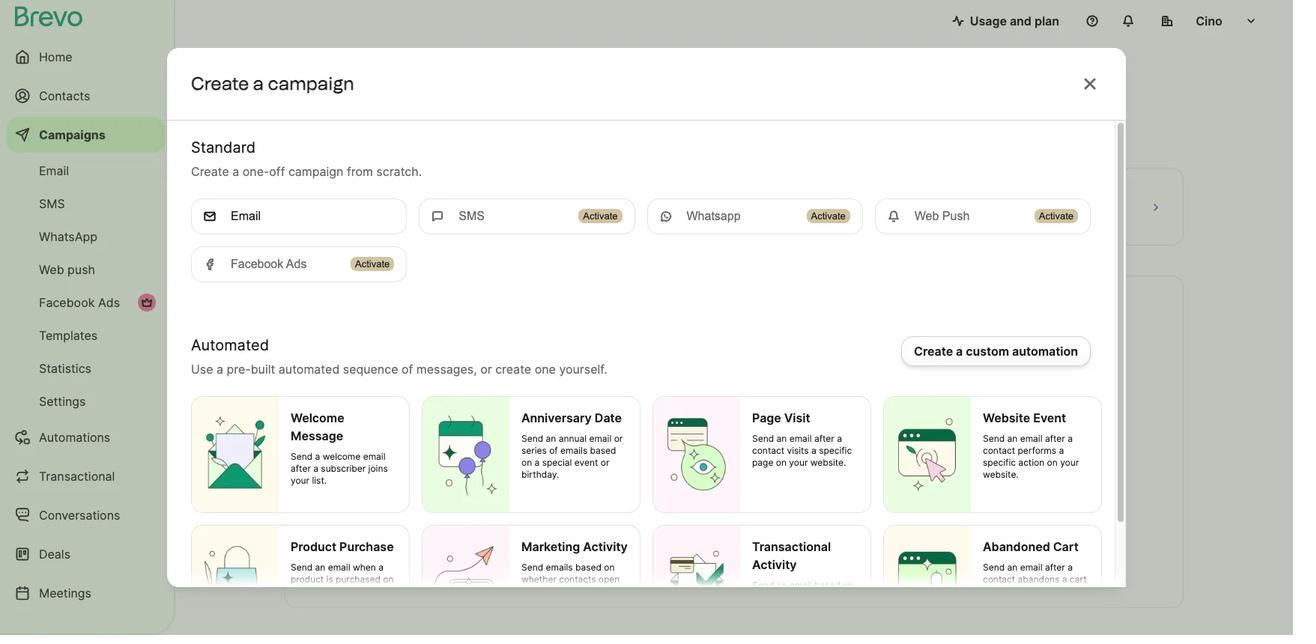 Task type: locate. For each thing, give the bounding box(es) containing it.
1 0 from the left
[[528, 211, 539, 233]]

an inside marketing activity send emails based on whether contacts open or click on an email campaign.
[[568, 586, 578, 597]]

of inside automated use a pre-built automated sequence of messages, or create one yourself.
[[402, 362, 413, 377]]

scratch.
[[376, 164, 422, 179]]

whether up "emails."
[[752, 592, 787, 603]]

an for page
[[777, 433, 787, 444]]

activate button
[[579, 209, 622, 223], [579, 209, 622, 223], [807, 209, 850, 223], [807, 209, 850, 223], [1035, 209, 1078, 223], [1035, 209, 1078, 223], [351, 257, 394, 271], [351, 257, 394, 271]]

an inside transactional activity send an email based on whether contacts open or click on transactional emails.
[[777, 580, 787, 591]]

based down right
[[814, 580, 841, 591]]

event
[[575, 457, 598, 468]]

0 vertical spatial specific
[[819, 445, 852, 456]]

contact down website
[[983, 445, 1015, 456]]

1 horizontal spatial 0
[[759, 211, 770, 233]]

1 horizontal spatial transactional
[[752, 540, 831, 555]]

contact down abandoned
[[983, 574, 1015, 585]]

on inside website event send an email after a contact performs a specific action on your website.
[[1047, 457, 1058, 468]]

send inside page visit send an email after a contact visits a specific page on your website.
[[752, 433, 774, 444]]

send for product purchase
[[291, 562, 313, 573]]

a inside button
[[956, 344, 963, 359]]

welcome image
[[192, 397, 279, 513]]

whether up 'campaign.'
[[522, 574, 557, 585]]

send inside marketing activity send emails based on whether contacts open or click on an email campaign.
[[522, 562, 543, 573]]

1 horizontal spatial open
[[829, 592, 851, 603]]

email down date
[[589, 433, 612, 444]]

your down visits
[[789, 457, 808, 468]]

facebook
[[231, 257, 283, 270], [39, 295, 95, 310]]

website. down action
[[983, 469, 1019, 480]]

website. inside website event send an email after a contact performs a specific action on your website.
[[983, 469, 1019, 480]]

activity inside transactional activity send an email based on whether contacts open or click on transactional emails.
[[752, 558, 797, 573]]

0 horizontal spatial contacts
[[559, 574, 596, 585]]

0 vertical spatial open
[[599, 574, 620, 585]]

an inside anniversary date send an annual email or series of emails based on a special event or birthday.
[[546, 433, 556, 444]]

1 horizontal spatial email
[[231, 210, 261, 222]]

facebook ads down the email button
[[231, 257, 307, 270]]

standard create a one-off campaign from scratch.
[[191, 138, 422, 179]]

0 horizontal spatial activity
[[583, 540, 628, 555]]

1 vertical spatial web
[[39, 262, 64, 277]]

an for abandoned
[[1007, 562, 1018, 573]]

emails.
[[752, 616, 782, 627]]

an down abandoned
[[1007, 562, 1018, 573]]

send down 'message'
[[291, 451, 313, 462]]

2 vertical spatial website.
[[312, 586, 348, 597]]

based up the event
[[590, 445, 616, 456]]

click up 'campaign.'
[[533, 586, 552, 597]]

0
[[528, 211, 539, 233], [759, 211, 770, 233], [990, 211, 1001, 233]]

usage and plan
[[970, 13, 1060, 28]]

a inside automated use a pre-built automated sequence of messages, or create one yourself.
[[217, 362, 223, 377]]

email down one-
[[231, 210, 261, 222]]

an down marketing
[[568, 586, 578, 597]]

contact
[[752, 445, 785, 456], [983, 445, 1015, 456], [983, 574, 1015, 585]]

or inside automated use a pre-built automated sequence of messages, or create one yourself.
[[480, 362, 492, 377]]

joins
[[368, 463, 388, 474]]

a
[[253, 72, 264, 94], [232, 164, 239, 179], [956, 344, 963, 359], [217, 362, 223, 377], [837, 433, 842, 444], [1068, 433, 1073, 444], [811, 445, 817, 456], [1059, 445, 1064, 456], [315, 451, 320, 462], [535, 457, 540, 468], [313, 463, 318, 474], [682, 555, 689, 570], [378, 562, 384, 573], [1068, 562, 1073, 573], [1062, 574, 1067, 585]]

send for abandoned cart
[[983, 562, 1005, 573]]

or right the event
[[601, 457, 609, 468]]

on right purchased
[[383, 574, 394, 585]]

sequence
[[343, 362, 398, 377]]

0 vertical spatial emails
[[561, 445, 588, 456]]

email up 'abandons'
[[1020, 562, 1043, 573]]

2 vertical spatial based
[[814, 580, 841, 591]]

activate
[[583, 211, 618, 222], [811, 211, 846, 222], [1039, 211, 1074, 222], [355, 259, 390, 270]]

off
[[269, 164, 285, 179]]

after inside website event send an email after a contact performs a specific action on your website.
[[1045, 433, 1065, 444]]

web push
[[915, 210, 970, 222]]

0 vertical spatial click
[[533, 586, 552, 597]]

not
[[662, 518, 686, 536]]

0%
[[788, 216, 803, 229], [1019, 216, 1034, 229]]

facebook ads
[[231, 257, 307, 270], [39, 295, 120, 310]]

page visit send an email after a contact visits a specific page on your website.
[[752, 410, 852, 468]]

2 vertical spatial create
[[914, 344, 953, 359]]

website
[[983, 410, 1030, 425]]

1 horizontal spatial website.
[[811, 457, 846, 468]]

anniversary
[[522, 410, 592, 425]]

abandoned cart send an email after a contact abandons a cart
[[983, 540, 1087, 585]]

ads down the email button
[[286, 257, 307, 270]]

an inside product purchase send an email when a product is purchased on your website.
[[315, 562, 325, 573]]

0 horizontal spatial specific
[[819, 445, 852, 456]]

0 vertical spatial facebook ads
[[231, 257, 307, 270]]

contact inside website event send an email after a contact performs a specific action on your website.
[[983, 445, 1015, 456]]

after
[[814, 433, 835, 444], [1045, 433, 1065, 444], [291, 463, 311, 474], [1045, 562, 1065, 573]]

list.
[[312, 475, 327, 486]]

visits
[[787, 445, 809, 456]]

1 vertical spatial create
[[191, 164, 229, 179]]

after inside welcome message send a welcome email after a subscriber joins your list.
[[291, 463, 311, 474]]

transactional inside transactional activity send an email based on whether contacts open or click on transactional emails.
[[752, 540, 831, 555]]

campaign for standard
[[288, 164, 344, 179]]

1 vertical spatial activity
[[752, 558, 797, 573]]

send for marketing activity
[[522, 562, 543, 573]]

contacts up transactional
[[790, 592, 827, 603]]

activity
[[583, 540, 628, 555], [752, 558, 797, 573]]

1 vertical spatial website.
[[983, 469, 1019, 480]]

1 vertical spatial email
[[231, 210, 261, 222]]

campaign up right
[[779, 518, 850, 536]]

open
[[599, 574, 620, 585], [829, 592, 851, 603]]

on down the series on the left bottom of the page
[[522, 457, 532, 468]]

1 horizontal spatial whether
[[752, 592, 787, 603]]

send for website event
[[983, 433, 1005, 444]]

transactional down automations
[[39, 469, 115, 484]]

0 vertical spatial contacts
[[559, 574, 596, 585]]

1 vertical spatial open
[[829, 592, 851, 603]]

send down in
[[752, 580, 774, 591]]

1 vertical spatial click
[[764, 604, 783, 615]]

facebook ads down push
[[39, 295, 120, 310]]

when
[[353, 562, 376, 573]]

facebook down the email button
[[231, 257, 283, 270]]

click on "create a campaign" in the top right corner.
[[587, 555, 881, 570]]

push
[[942, 210, 970, 222]]

send down website
[[983, 433, 1005, 444]]

0 horizontal spatial 0
[[528, 211, 539, 233]]

marketing
[[522, 540, 580, 555]]

specific right visits
[[819, 445, 852, 456]]

one
[[535, 362, 556, 377]]

after inside page visit send an email after a contact visits a specific page on your website.
[[814, 433, 835, 444]]

create inside button
[[914, 344, 953, 359]]

of right sequence
[[402, 362, 413, 377]]

0 vertical spatial create
[[191, 72, 249, 94]]

push
[[68, 262, 95, 277]]

transactional inside transactional link
[[39, 469, 115, 484]]

1 vertical spatial based
[[575, 562, 602, 573]]

website. inside product purchase send an email when a product is purchased on your website.
[[312, 586, 348, 597]]

send inside product purchase send an email when a product is purchased on your website.
[[291, 562, 313, 573]]

an up the series on the left bottom of the page
[[546, 433, 556, 444]]

your down product
[[291, 586, 309, 597]]

create down standard
[[191, 164, 229, 179]]

0 horizontal spatial 0%
[[788, 216, 803, 229]]

contact inside abandoned cart send an email after a contact abandons a cart
[[983, 574, 1015, 585]]

on right page
[[776, 457, 787, 468]]

2 vertical spatial campaign
[[779, 518, 850, 536]]

click
[[587, 555, 615, 570]]

click up "emails."
[[764, 604, 783, 615]]

you
[[592, 518, 620, 536]]

an for transactional
[[777, 580, 787, 591]]

based inside marketing activity send emails based on whether contacts open or click on an email campaign.
[[575, 562, 602, 573]]

your inside product purchase send an email when a product is purchased on your website.
[[291, 586, 309, 597]]

sms
[[39, 196, 65, 211], [459, 210, 485, 222]]

1 vertical spatial whether
[[752, 592, 787, 603]]

on down "performs"
[[1047, 457, 1058, 468]]

email inside website event send an email after a contact performs a specific action on your website.
[[1020, 433, 1043, 444]]

an for product
[[315, 562, 325, 573]]

1 vertical spatial campaign
[[288, 164, 344, 179]]

0 horizontal spatial transactional
[[39, 469, 115, 484]]

send down abandoned
[[983, 562, 1005, 573]]

create
[[191, 72, 249, 94], [191, 164, 229, 179], [914, 344, 953, 359]]

0 vertical spatial facebook
[[231, 257, 283, 270]]

open down click
[[599, 574, 620, 585]]

email up visits
[[789, 433, 812, 444]]

right
[[813, 555, 839, 570]]

your left list.
[[291, 475, 309, 486]]

1 horizontal spatial facebook ads
[[231, 257, 307, 270]]

1 horizontal spatial activity
[[752, 558, 797, 573]]

email down the top
[[789, 580, 812, 591]]

1 vertical spatial contacts
[[790, 592, 827, 603]]

welcome
[[323, 451, 361, 462]]

0 horizontal spatial facebook
[[39, 295, 95, 310]]

send inside abandoned cart send an email after a contact abandons a cart
[[983, 562, 1005, 573]]

automated
[[279, 362, 340, 377]]

ads left left___rvooi "icon"
[[98, 295, 120, 310]]

on inside anniversary date send an annual email or series of emails based on a special event or birthday.
[[522, 457, 532, 468]]

1 vertical spatial facebook ads
[[39, 295, 120, 310]]

send down marketing
[[522, 562, 543, 573]]

1 horizontal spatial contacts
[[790, 592, 827, 603]]

send inside welcome message send a welcome email after a subscriber joins your list.
[[291, 451, 313, 462]]

meetings link
[[6, 575, 165, 611]]

website event image
[[884, 397, 971, 513]]

1 horizontal spatial 0%
[[1019, 216, 1034, 229]]

or left the "create"
[[480, 362, 492, 377]]

specific left action
[[983, 457, 1016, 468]]

0 vertical spatial of
[[402, 362, 413, 377]]

after inside abandoned cart send an email after a contact abandons a cart
[[1045, 562, 1065, 573]]

"create
[[636, 555, 679, 570]]

email up "performs"
[[1020, 433, 1043, 444]]

email up joins
[[363, 451, 386, 462]]

an inside website event send an email after a contact performs a specific action on your website.
[[1007, 433, 1018, 444]]

marketing activity send emails based on whether contacts open or click on an email campaign.
[[522, 540, 628, 609]]

settings link
[[6, 387, 165, 417]]

1 horizontal spatial facebook
[[231, 257, 283, 270]]

templates
[[39, 328, 98, 343]]

send inside anniversary date send an annual email or series of emails based on a special event or birthday.
[[522, 433, 543, 444]]

0 horizontal spatial click
[[533, 586, 552, 597]]

2 horizontal spatial website.
[[983, 469, 1019, 480]]

2 horizontal spatial 0
[[990, 211, 1001, 233]]

1 horizontal spatial web
[[915, 210, 939, 222]]

0 vertical spatial website.
[[811, 457, 846, 468]]

0 horizontal spatial of
[[402, 362, 413, 377]]

welcome message send a welcome email after a subscriber joins your list.
[[291, 410, 388, 486]]

send for page visit
[[752, 433, 774, 444]]

usage
[[970, 13, 1007, 28]]

activity inside marketing activity send emails based on whether contacts open or click on an email campaign.
[[583, 540, 628, 555]]

1 vertical spatial facebook
[[39, 295, 95, 310]]

specific
[[819, 445, 852, 456], [983, 457, 1016, 468]]

send inside transactional activity send an email based on whether contacts open or click on transactional emails.
[[752, 580, 774, 591]]

0 vertical spatial whether
[[522, 574, 557, 585]]

specific inside page visit send an email after a contact visits a specific page on your website.
[[819, 445, 852, 456]]

of up special
[[549, 445, 558, 456]]

send down the page
[[752, 433, 774, 444]]

or up "emails."
[[752, 604, 761, 615]]

or up 'campaign.'
[[522, 586, 530, 597]]

0 button
[[516, 168, 722, 247]]

transactional for transactional
[[39, 469, 115, 484]]

website. down is
[[312, 586, 348, 597]]

your inside website event send an email after a contact performs a specific action on your website.
[[1060, 457, 1079, 468]]

0 vertical spatial based
[[590, 445, 616, 456]]

1 horizontal spatial of
[[549, 445, 558, 456]]

deals
[[39, 547, 70, 562]]

0 horizontal spatial website.
[[312, 586, 348, 597]]

transactional
[[798, 604, 853, 615]]

email inside welcome message send a welcome email after a subscriber joins your list.
[[363, 451, 386, 462]]

create up standard
[[191, 72, 249, 94]]

cino button
[[1149, 6, 1269, 36]]

on right click
[[618, 555, 632, 570]]

campaign inside standard create a one-off campaign from scratch.
[[288, 164, 344, 179]]

send inside website event send an email after a contact performs a specific action on your website.
[[983, 433, 1005, 444]]

0 horizontal spatial ads
[[98, 295, 120, 310]]

whether inside marketing activity send emails based on whether contacts open or click on an email campaign.
[[522, 574, 557, 585]]

facebook down web push
[[39, 295, 95, 310]]

of
[[402, 362, 413, 377], [549, 445, 558, 456]]

whether
[[522, 574, 557, 585], [752, 592, 787, 603]]

1 vertical spatial transactional
[[752, 540, 831, 555]]

create left custom
[[914, 344, 953, 359]]

email up is
[[328, 562, 350, 573]]

whatsapp
[[687, 210, 741, 222]]

transactional activity send an email based on whether contacts open or click on transactional emails.
[[752, 540, 854, 627]]

0 vertical spatial web
[[915, 210, 939, 222]]

1 vertical spatial emails
[[546, 562, 573, 573]]

1 horizontal spatial ads
[[286, 257, 307, 270]]

or down date
[[614, 433, 623, 444]]

email down campaigns
[[39, 163, 69, 178]]

emails down marketing
[[546, 562, 573, 573]]

corner.
[[842, 555, 881, 570]]

page visit image
[[653, 397, 740, 513]]

settings
[[39, 394, 86, 409]]

meetings
[[39, 586, 91, 601]]

an up product
[[315, 562, 325, 573]]

emails
[[561, 445, 588, 456], [546, 562, 573, 573]]

send up the series on the left bottom of the page
[[522, 433, 543, 444]]

open up transactional
[[829, 592, 851, 603]]

campaign right off at the top left of the page
[[288, 164, 344, 179]]

email inside marketing activity send emails based on whether contacts open or click on an email campaign.
[[580, 586, 603, 597]]

an inside page visit send an email after a contact visits a specific page on your website.
[[777, 433, 787, 444]]

email inside product purchase send an email when a product is purchased on your website.
[[328, 562, 350, 573]]

contacts down click
[[559, 574, 596, 585]]

create for create a campaign
[[191, 72, 249, 94]]

campaign up the recalculate
[[268, 72, 354, 94]]

cart
[[1053, 540, 1079, 555]]

one-
[[243, 164, 269, 179]]

an down the
[[777, 580, 787, 591]]

activity for transactional activity
[[752, 558, 797, 573]]

contacts link
[[6, 78, 165, 114]]

1 vertical spatial specific
[[983, 457, 1016, 468]]

home link
[[6, 39, 165, 75]]

0 horizontal spatial facebook ads
[[39, 295, 120, 310]]

an down website
[[1007, 433, 1018, 444]]

on down corner.
[[843, 580, 854, 591]]

abandons
[[1018, 574, 1060, 585]]

website. inside page visit send an email after a contact visits a specific page on your website.
[[811, 457, 846, 468]]

0 vertical spatial activity
[[583, 540, 628, 555]]

automated use a pre-built automated sequence of messages, or create one yourself.
[[191, 336, 607, 377]]

create inside standard create a one-off campaign from scratch.
[[191, 164, 229, 179]]

facebook ads link
[[6, 288, 165, 318]]

based down marketing
[[575, 562, 602, 573]]

specific inside website event send an email after a contact performs a specific action on your website.
[[983, 457, 1016, 468]]

emails down annual
[[561, 445, 588, 456]]

contacts inside marketing activity send emails based on whether contacts open or click on an email campaign.
[[559, 574, 596, 585]]

website. for page visit
[[811, 457, 846, 468]]

0 vertical spatial transactional
[[39, 469, 115, 484]]

contact inside page visit send an email after a contact visits a specific page on your website.
[[752, 445, 785, 456]]

email inside transactional activity send an email based on whether contacts open or click on transactional emails.
[[789, 580, 812, 591]]

transactional up the top
[[752, 540, 831, 555]]

an down the page
[[777, 433, 787, 444]]

an inside abandoned cart send an email after a contact abandons a cart
[[1007, 562, 1018, 573]]

contact up page
[[752, 445, 785, 456]]

visit
[[784, 410, 810, 425]]

email down click
[[580, 586, 603, 597]]

0 vertical spatial email
[[39, 163, 69, 178]]

transactional
[[39, 469, 115, 484], [752, 540, 831, 555]]

automated
[[191, 336, 269, 354]]

your right action
[[1060, 457, 1079, 468]]

1 vertical spatial of
[[549, 445, 558, 456]]

click
[[533, 586, 552, 597], [764, 604, 783, 615]]

website. right page
[[811, 457, 846, 468]]

your
[[789, 457, 808, 468], [1060, 457, 1079, 468], [291, 475, 309, 486], [291, 586, 309, 597]]

1 horizontal spatial specific
[[983, 457, 1016, 468]]

have
[[623, 518, 658, 536]]

0 horizontal spatial whether
[[522, 574, 557, 585]]

0 horizontal spatial open
[[599, 574, 620, 585]]

send up product
[[291, 562, 313, 573]]

1 horizontal spatial click
[[764, 604, 783, 615]]

email link
[[6, 156, 165, 186]]

0 horizontal spatial web
[[39, 262, 64, 277]]

message
[[291, 428, 343, 443]]



Task type: describe. For each thing, give the bounding box(es) containing it.
campaign"
[[692, 555, 752, 570]]

campaigns link
[[6, 117, 165, 153]]

activate for facebook ads
[[355, 259, 390, 270]]

after for abandoned cart
[[1045, 562, 1065, 573]]

on left transactional
[[785, 604, 796, 615]]

custom
[[966, 344, 1009, 359]]

2 0 from the left
[[759, 211, 770, 233]]

website. for website event
[[983, 469, 1019, 480]]

campaigns
[[39, 127, 105, 142]]

your inside welcome message send a welcome email after a subscriber joins your list.
[[291, 475, 309, 486]]

transactional activity image
[[653, 526, 740, 635]]

1 horizontal spatial sms
[[459, 210, 485, 222]]

0 horizontal spatial sms
[[39, 196, 65, 211]]

based inside anniversary date send an annual email or series of emails based on a special event or birthday.
[[590, 445, 616, 456]]

0 inside button
[[528, 211, 539, 233]]

email inside abandoned cart send an email after a contact abandons a cart
[[1020, 562, 1043, 573]]

web for web push
[[915, 210, 939, 222]]

deals link
[[6, 536, 165, 572]]

open inside transactional activity send an email based on whether contacts open or click on transactional emails.
[[829, 592, 851, 603]]

whatsapp link
[[6, 222, 165, 252]]

abandoned
[[983, 540, 1050, 555]]

automations link
[[6, 420, 165, 456]]

product purchase image
[[192, 526, 279, 635]]

contacts
[[39, 88, 90, 103]]

yourself.
[[559, 362, 607, 377]]

subscriber
[[321, 463, 366, 474]]

plan
[[1035, 13, 1060, 28]]

cino
[[1196, 13, 1223, 28]]

0 horizontal spatial email
[[39, 163, 69, 178]]

click inside transactional activity send an email based on whether contacts open or click on transactional emails.
[[764, 604, 783, 615]]

event
[[1033, 410, 1066, 425]]

action
[[1019, 457, 1045, 468]]

based inside transactional activity send an email based on whether contacts open or click on transactional emails.
[[814, 580, 841, 591]]

series
[[522, 445, 547, 456]]

any
[[749, 518, 775, 536]]

automation
[[1012, 344, 1078, 359]]

page
[[752, 410, 781, 425]]

email inside anniversary date send an annual email or series of emails based on a special event or birthday.
[[589, 433, 612, 444]]

dashboard
[[285, 61, 411, 89]]

recalculate now button
[[291, 108, 398, 132]]

page
[[752, 457, 774, 468]]

left___rvooi image
[[141, 297, 153, 309]]

transactional link
[[6, 459, 165, 495]]

now
[[367, 112, 392, 127]]

use
[[191, 362, 213, 377]]

templates link
[[6, 321, 165, 351]]

of inside anniversary date send an annual email or series of emails based on a special event or birthday.
[[549, 445, 558, 456]]

1 0% from the left
[[788, 216, 803, 229]]

web for web push
[[39, 262, 64, 277]]

or inside marketing activity send emails based on whether contacts open or click on an email campaign.
[[522, 586, 530, 597]]

campaign.
[[522, 598, 565, 609]]

recalculate
[[297, 112, 364, 127]]

your inside page visit send an email after a contact visits a specific page on your website.
[[789, 457, 808, 468]]

conversations link
[[6, 498, 165, 534]]

activate for sms
[[583, 211, 618, 222]]

transactional for transactional activity send an email based on whether contacts open or click on transactional emails.
[[752, 540, 831, 555]]

0 vertical spatial campaign
[[268, 72, 354, 94]]

3 0 from the left
[[990, 211, 1001, 233]]

statistics
[[39, 361, 91, 376]]

product
[[291, 574, 324, 585]]

messages,
[[416, 362, 477, 377]]

a inside standard create a one-off campaign from scratch.
[[232, 164, 239, 179]]

marketing_activity_title image
[[423, 526, 510, 635]]

conversations
[[39, 508, 120, 523]]

welcome
[[291, 410, 344, 425]]

contact for website
[[983, 445, 1015, 456]]

on inside page visit send an email after a contact visits a specific page on your website.
[[776, 457, 787, 468]]

email button
[[191, 198, 407, 234]]

yet
[[853, 518, 876, 536]]

after for page visit
[[814, 433, 835, 444]]

anniversary date image
[[423, 397, 510, 513]]

open inside marketing activity send emails based on whether contacts open or click on an email campaign.
[[599, 574, 620, 585]]

activate for web push
[[1039, 211, 1074, 222]]

specific for page visit
[[819, 445, 852, 456]]

is
[[326, 574, 333, 585]]

automations
[[39, 430, 110, 445]]

product
[[291, 540, 337, 555]]

send for welcome message
[[291, 451, 313, 462]]

click inside marketing activity send emails based on whether contacts open or click on an email campaign.
[[533, 586, 552, 597]]

built
[[251, 362, 275, 377]]

email inside button
[[231, 210, 261, 222]]

web push
[[39, 262, 95, 277]]

you have not created any campaign yet
[[592, 518, 876, 536]]

purchase
[[340, 540, 394, 555]]

anniversary date send an annual email or series of emails based on a special event or birthday.
[[522, 410, 623, 480]]

after for website event
[[1045, 433, 1065, 444]]

campaign for you
[[779, 518, 850, 536]]

send for transactional activity
[[752, 580, 774, 591]]

on inside product purchase send an email when a product is purchased on your website.
[[383, 574, 394, 585]]

purchased
[[336, 574, 381, 585]]

1 vertical spatial ads
[[98, 295, 120, 310]]

a inside anniversary date send an annual email or series of emails based on a special event or birthday.
[[535, 457, 540, 468]]

on up 'campaign.'
[[554, 586, 565, 597]]

date
[[595, 410, 622, 425]]

2 0% from the left
[[1019, 216, 1034, 229]]

contact for page
[[752, 445, 785, 456]]

standard
[[191, 138, 256, 156]]

whether inside transactional activity send an email based on whether contacts open or click on transactional emails.
[[752, 592, 787, 603]]

0 vertical spatial ads
[[286, 257, 307, 270]]

recalculate now
[[297, 112, 392, 127]]

emails inside marketing activity send emails based on whether contacts open or click on an email campaign.
[[546, 562, 573, 573]]

create a campaign
[[191, 72, 354, 94]]

contacts inside transactional activity send an email based on whether contacts open or click on transactional emails.
[[790, 592, 827, 603]]

emails inside anniversary date send an annual email or series of emails based on a special event or birthday.
[[561, 445, 588, 456]]

create a custom automation button
[[901, 336, 1091, 366]]

product purchase send an email when a product is purchased on your website.
[[291, 540, 394, 597]]

web push link
[[6, 255, 165, 285]]

whatsapp
[[39, 229, 97, 244]]

abandoned cart image
[[884, 526, 971, 635]]

activate for whatsapp
[[811, 211, 846, 222]]

home
[[39, 49, 72, 64]]

a inside product purchase send an email when a product is purchased on your website.
[[378, 562, 384, 573]]

sms link
[[6, 189, 165, 219]]

and
[[1010, 13, 1032, 28]]

activity for marketing activity
[[583, 540, 628, 555]]

on down you
[[604, 562, 615, 573]]

contact for abandoned
[[983, 574, 1015, 585]]

from
[[347, 164, 373, 179]]

an for anniversary
[[546, 433, 556, 444]]

create
[[495, 362, 531, 377]]

website event send an email after a contact performs a specific action on your website.
[[983, 410, 1079, 480]]

the
[[769, 555, 787, 570]]

create for create a custom automation
[[914, 344, 953, 359]]

specific for website event
[[983, 457, 1016, 468]]

create a custom automation
[[914, 344, 1078, 359]]

or inside transactional activity send an email based on whether contacts open or click on transactional emails.
[[752, 604, 761, 615]]

an for website
[[1007, 433, 1018, 444]]

pre-
[[227, 362, 251, 377]]

created
[[689, 518, 745, 536]]

email inside page visit send an email after a contact visits a specific page on your website.
[[789, 433, 812, 444]]

cart
[[1070, 574, 1087, 585]]

statistics link
[[6, 354, 165, 384]]

usage and plan button
[[940, 6, 1071, 36]]

send for anniversary date
[[522, 433, 543, 444]]



Task type: vqa. For each thing, say whether or not it's contained in the screenshot.
Search Image
no



